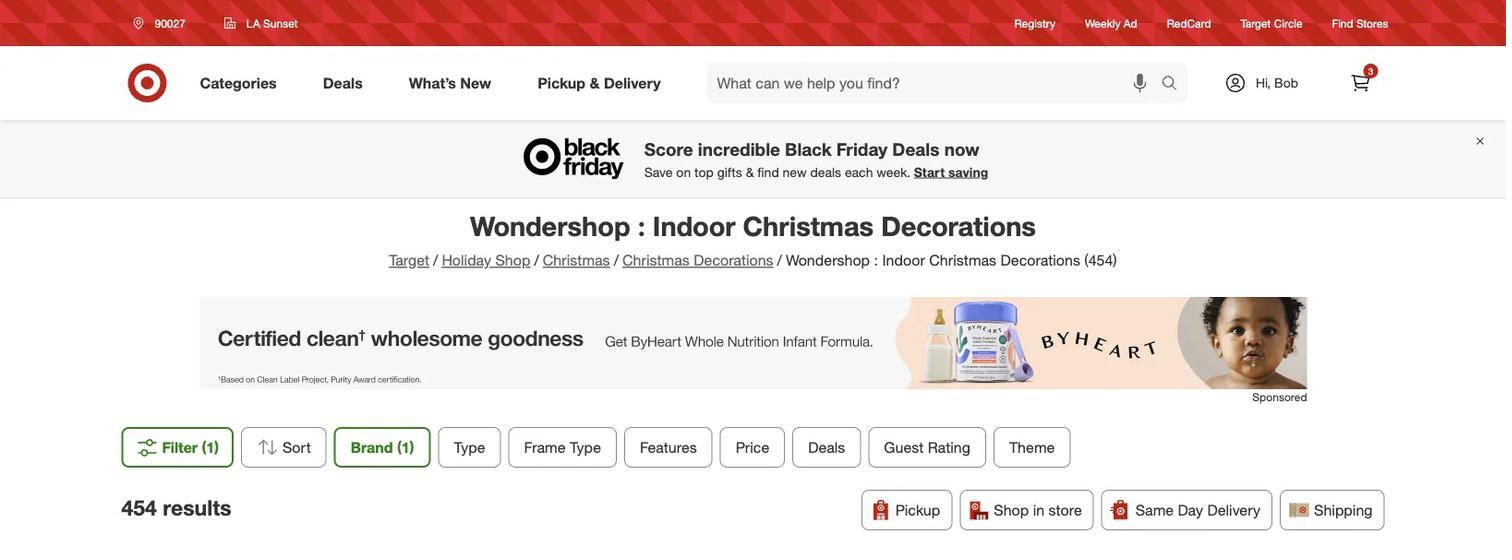 Task type: vqa. For each thing, say whether or not it's contained in the screenshot.
search
yes



Task type: locate. For each thing, give the bounding box(es) containing it.
wondershop down deals
[[786, 252, 870, 270]]

0 horizontal spatial target
[[389, 252, 430, 270]]

2 type from the left
[[570, 439, 601, 457]]

pickup button
[[862, 491, 953, 531]]

holiday shop link
[[442, 252, 531, 270]]

day
[[1178, 502, 1204, 520]]

0 vertical spatial shop
[[496, 252, 531, 270]]

: down week.
[[874, 252, 879, 270]]

frame type button
[[509, 428, 617, 468]]

shop left the in
[[994, 502, 1029, 520]]

shop inside wondershop : indoor christmas decorations target / holiday shop / christmas / christmas decorations / wondershop : indoor christmas decorations (454)
[[496, 252, 531, 270]]

(1) right filter
[[202, 439, 219, 457]]

save
[[645, 164, 673, 180]]

0 vertical spatial deals
[[323, 74, 363, 92]]

deals link
[[307, 63, 386, 103]]

rating
[[928, 439, 971, 457]]

delivery for same day delivery
[[1208, 502, 1261, 520]]

1 vertical spatial pickup
[[896, 502, 941, 520]]

theme
[[1010, 439, 1055, 457]]

wondershop up the christmas "link"
[[470, 210, 631, 243]]

redcard
[[1167, 16, 1212, 30]]

0 vertical spatial indoor
[[653, 210, 736, 243]]

guest rating
[[884, 439, 971, 457]]

delivery inside button
[[1208, 502, 1261, 520]]

deals right price at the bottom of page
[[809, 439, 846, 457]]

0 horizontal spatial pickup
[[538, 74, 586, 92]]

target left circle
[[1241, 16, 1272, 30]]

type
[[454, 439, 486, 457], [570, 439, 601, 457]]

2 / from the left
[[534, 252, 539, 270]]

in
[[1033, 502, 1045, 520]]

indoor up christmas decorations link
[[653, 210, 736, 243]]

: down save
[[638, 210, 646, 243]]

find stores
[[1333, 16, 1389, 30]]

2 vertical spatial deals
[[809, 439, 846, 457]]

delivery up score
[[604, 74, 661, 92]]

shop right the holiday
[[496, 252, 531, 270]]

1 (1) from the left
[[202, 439, 219, 457]]

deals button
[[793, 428, 861, 468]]

start
[[914, 164, 945, 180]]

shop inside "button"
[[994, 502, 1029, 520]]

pickup
[[538, 74, 586, 92], [896, 502, 941, 520]]

type button
[[438, 428, 501, 468]]

1 vertical spatial target
[[389, 252, 430, 270]]

guest
[[884, 439, 924, 457]]

christmas decorations link
[[623, 252, 774, 270]]

indoor down week.
[[883, 252, 926, 270]]

0 horizontal spatial deals
[[323, 74, 363, 92]]

What can we help you find? suggestions appear below search field
[[706, 63, 1166, 103]]

delivery right day
[[1208, 502, 1261, 520]]

hi, bob
[[1256, 75, 1299, 91]]

filter (1)
[[162, 439, 219, 457]]

/ right christmas decorations link
[[777, 252, 782, 270]]

0 vertical spatial delivery
[[604, 74, 661, 92]]

christmas
[[743, 210, 874, 243], [543, 252, 610, 270], [623, 252, 690, 270], [930, 252, 997, 270]]

0 vertical spatial &
[[590, 74, 600, 92]]

1 vertical spatial shop
[[994, 502, 1029, 520]]

type right the frame
[[570, 439, 601, 457]]

ad
[[1124, 16, 1138, 30]]

find stores link
[[1333, 15, 1389, 31]]

pickup for pickup & delivery
[[538, 74, 586, 92]]

(1) right 'brand'
[[397, 439, 414, 457]]

christmas down saving
[[930, 252, 997, 270]]

1 vertical spatial &
[[746, 164, 754, 180]]

(1) for brand (1)
[[397, 439, 414, 457]]

circle
[[1275, 16, 1303, 30]]

christmas right "holiday shop" link
[[543, 252, 610, 270]]

incredible
[[698, 139, 780, 160]]

:
[[638, 210, 646, 243], [874, 252, 879, 270]]

0 horizontal spatial &
[[590, 74, 600, 92]]

0 horizontal spatial shop
[[496, 252, 531, 270]]

0 vertical spatial pickup
[[538, 74, 586, 92]]

0 horizontal spatial type
[[454, 439, 486, 457]]

0 horizontal spatial (1)
[[202, 439, 219, 457]]

0 horizontal spatial wondershop
[[470, 210, 631, 243]]

deals inside "button"
[[809, 439, 846, 457]]

1 horizontal spatial type
[[570, 439, 601, 457]]

holiday
[[442, 252, 492, 270]]

1 horizontal spatial deals
[[809, 439, 846, 457]]

1 horizontal spatial target
[[1241, 16, 1272, 30]]

/ right the christmas "link"
[[614, 252, 619, 270]]

deals
[[323, 74, 363, 92], [893, 139, 940, 160], [809, 439, 846, 457]]

brand (1)
[[351, 439, 414, 457]]

score incredible black friday deals now save on top gifts & find new deals each week. start saving
[[645, 139, 989, 180]]

top
[[695, 164, 714, 180]]

results
[[163, 496, 232, 522]]

target circle
[[1241, 16, 1303, 30]]

454
[[121, 496, 157, 522]]

1 horizontal spatial pickup
[[896, 502, 941, 520]]

/ right target link
[[433, 252, 438, 270]]

wondershop : indoor christmas decorations target / holiday shop / christmas / christmas decorations / wondershop : indoor christmas decorations (454)
[[389, 210, 1118, 270]]

black
[[785, 139, 832, 160]]

categories
[[200, 74, 277, 92]]

store
[[1049, 502, 1082, 520]]

new
[[783, 164, 807, 180]]

2 (1) from the left
[[397, 439, 414, 457]]

pickup inside button
[[896, 502, 941, 520]]

find
[[758, 164, 779, 180]]

pickup down guest rating button
[[896, 502, 941, 520]]

0 vertical spatial :
[[638, 210, 646, 243]]

1 vertical spatial deals
[[893, 139, 940, 160]]

wondershop
[[470, 210, 631, 243], [786, 252, 870, 270]]

1 vertical spatial indoor
[[883, 252, 926, 270]]

0 horizontal spatial :
[[638, 210, 646, 243]]

decorations
[[882, 210, 1036, 243], [694, 252, 774, 270], [1001, 252, 1081, 270]]

advertisement region
[[199, 297, 1308, 390]]

friday
[[837, 139, 888, 160]]

1 vertical spatial :
[[874, 252, 879, 270]]

/
[[433, 252, 438, 270], [534, 252, 539, 270], [614, 252, 619, 270], [777, 252, 782, 270]]

filter (1) button
[[121, 428, 234, 468]]

1 horizontal spatial &
[[746, 164, 754, 180]]

price
[[736, 439, 770, 457]]

0 horizontal spatial indoor
[[653, 210, 736, 243]]

4 / from the left
[[777, 252, 782, 270]]

stores
[[1357, 16, 1389, 30]]

indoor
[[653, 210, 736, 243], [883, 252, 926, 270]]

type left the frame
[[454, 439, 486, 457]]

guest rating button
[[869, 428, 987, 468]]

target link
[[389, 252, 430, 270]]

target inside wondershop : indoor christmas decorations target / holiday shop / christmas / christmas decorations / wondershop : indoor christmas decorations (454)
[[389, 252, 430, 270]]

deals up start
[[893, 139, 940, 160]]

hi,
[[1256, 75, 1271, 91]]

delivery
[[604, 74, 661, 92], [1208, 502, 1261, 520]]

1 horizontal spatial shop
[[994, 502, 1029, 520]]

deals left what's
[[323, 74, 363, 92]]

deals for deals "button"
[[809, 439, 846, 457]]

what's new link
[[393, 63, 515, 103]]

1 type from the left
[[454, 439, 486, 457]]

2 horizontal spatial deals
[[893, 139, 940, 160]]

1 horizontal spatial wondershop
[[786, 252, 870, 270]]

0 horizontal spatial delivery
[[604, 74, 661, 92]]

find
[[1333, 16, 1354, 30]]

90027 button
[[121, 6, 205, 40]]

target
[[1241, 16, 1272, 30], [389, 252, 430, 270]]

(1)
[[202, 439, 219, 457], [397, 439, 414, 457]]

1 horizontal spatial delivery
[[1208, 502, 1261, 520]]

target left the holiday
[[389, 252, 430, 270]]

weekly ad link
[[1086, 15, 1138, 31]]

/ left the christmas "link"
[[534, 252, 539, 270]]

(1) inside button
[[202, 439, 219, 457]]

pickup right the new
[[538, 74, 586, 92]]

1 vertical spatial wondershop
[[786, 252, 870, 270]]

1 horizontal spatial (1)
[[397, 439, 414, 457]]

1 vertical spatial delivery
[[1208, 502, 1261, 520]]

christmas link
[[543, 252, 610, 270]]

type inside button
[[570, 439, 601, 457]]



Task type: describe. For each thing, give the bounding box(es) containing it.
target circle link
[[1241, 15, 1303, 31]]

decorations down saving
[[882, 210, 1036, 243]]

same day delivery button
[[1102, 491, 1273, 531]]

search
[[1153, 76, 1198, 94]]

brand
[[351, 439, 393, 457]]

weekly ad
[[1086, 16, 1138, 30]]

frame
[[524, 439, 566, 457]]

deals
[[811, 164, 842, 180]]

bob
[[1275, 75, 1299, 91]]

search button
[[1153, 63, 1198, 107]]

decorations up advertisement region
[[694, 252, 774, 270]]

christmas down new
[[743, 210, 874, 243]]

la
[[247, 16, 260, 30]]

same day delivery
[[1136, 502, 1261, 520]]

pickup & delivery
[[538, 74, 661, 92]]

shop in store button
[[960, 491, 1094, 531]]

0 vertical spatial wondershop
[[470, 210, 631, 243]]

& inside score incredible black friday deals now save on top gifts & find new deals each week. start saving
[[746, 164, 754, 180]]

registry
[[1015, 16, 1056, 30]]

1 horizontal spatial indoor
[[883, 252, 926, 270]]

deals for deals link
[[323, 74, 363, 92]]

(454)
[[1085, 252, 1118, 270]]

1 horizontal spatial :
[[874, 252, 879, 270]]

features
[[640, 439, 697, 457]]

sunset
[[263, 16, 298, 30]]

what's
[[409, 74, 456, 92]]

same
[[1136, 502, 1174, 520]]

type inside button
[[454, 439, 486, 457]]

score
[[645, 139, 693, 160]]

gifts
[[717, 164, 743, 180]]

saving
[[949, 164, 989, 180]]

features button
[[624, 428, 713, 468]]

weekly
[[1086, 16, 1121, 30]]

week.
[[877, 164, 911, 180]]

pickup & delivery link
[[522, 63, 684, 103]]

90027
[[155, 16, 186, 30]]

filter
[[162, 439, 198, 457]]

new
[[460, 74, 492, 92]]

pickup for pickup
[[896, 502, 941, 520]]

on
[[677, 164, 691, 180]]

(1) for filter (1)
[[202, 439, 219, 457]]

what's new
[[409, 74, 492, 92]]

3 link
[[1341, 63, 1382, 103]]

sort button
[[241, 428, 327, 468]]

categories link
[[184, 63, 300, 103]]

shipping button
[[1281, 491, 1385, 531]]

decorations left (454)
[[1001, 252, 1081, 270]]

registry link
[[1015, 15, 1056, 31]]

0 vertical spatial target
[[1241, 16, 1272, 30]]

redcard link
[[1167, 15, 1212, 31]]

frame type
[[524, 439, 601, 457]]

theme button
[[994, 428, 1071, 468]]

each
[[845, 164, 873, 180]]

delivery for pickup & delivery
[[604, 74, 661, 92]]

la sunset
[[247, 16, 298, 30]]

price button
[[720, 428, 785, 468]]

christmas right the christmas "link"
[[623, 252, 690, 270]]

3
[[1369, 65, 1374, 77]]

454 results
[[121, 496, 232, 522]]

sponsored
[[1253, 391, 1308, 405]]

now
[[945, 139, 980, 160]]

sort
[[283, 439, 311, 457]]

3 / from the left
[[614, 252, 619, 270]]

deals inside score incredible black friday deals now save on top gifts & find new deals each week. start saving
[[893, 139, 940, 160]]

shipping
[[1315, 502, 1373, 520]]

la sunset button
[[212, 6, 310, 40]]

1 / from the left
[[433, 252, 438, 270]]

shop in store
[[994, 502, 1082, 520]]



